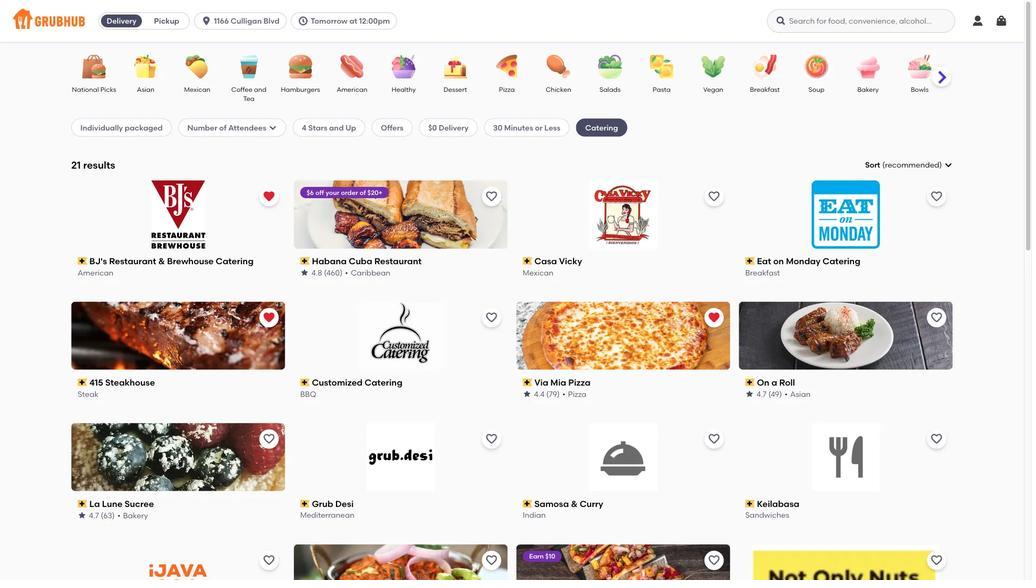 Task type: vqa. For each thing, say whether or not it's contained in the screenshot.
leftmost 4.7
yes



Task type: locate. For each thing, give the bounding box(es) containing it.
subscription pass image inside the keilabasa link
[[745, 500, 755, 508]]

and up tea on the top left of page
[[254, 85, 266, 93]]

save this restaurant image for la lune sucree
[[263, 433, 275, 446]]

2 horizontal spatial subscription pass image
[[745, 258, 755, 265]]

• right (460)
[[345, 268, 348, 277]]

star icon image left 4.4
[[523, 390, 531, 399]]

svg image left 1166
[[201, 16, 212, 26]]

restaurant inside bj's restaurant & brewhouse catering link
[[109, 256, 156, 267]]

casa vicky logo image
[[589, 181, 657, 249]]

0 vertical spatial &
[[158, 256, 165, 267]]

and left up
[[329, 123, 344, 132]]

1 horizontal spatial 4.7
[[757, 390, 767, 399]]

0 horizontal spatial svg image
[[201, 16, 212, 26]]

0 vertical spatial asian
[[137, 85, 154, 93]]

la lune sucree
[[89, 499, 154, 509]]

svg image
[[971, 15, 984, 27], [995, 15, 1008, 27], [298, 16, 309, 26], [269, 123, 277, 132], [944, 161, 953, 169]]

catering
[[585, 123, 618, 132], [216, 256, 254, 267], [823, 256, 860, 267], [365, 377, 402, 388]]

vegan image
[[694, 55, 732, 78]]

delivery left pickup
[[107, 16, 136, 26]]

samosa & curry
[[534, 499, 603, 509]]

dessert
[[443, 85, 467, 93]]

subscription pass image for eat on monday catering
[[745, 258, 755, 265]]

delivery right '$0'
[[439, 123, 468, 132]]

of
[[219, 123, 227, 132], [360, 189, 366, 196]]

subscription pass image left the bj's
[[78, 258, 87, 265]]

catering right monday
[[823, 256, 860, 267]]

stars
[[308, 123, 327, 132]]

subscription pass image for casa vicky
[[523, 258, 532, 265]]

3 subscription pass image from the left
[[745, 258, 755, 265]]

caribbean
[[351, 268, 390, 277]]

1 horizontal spatial &
[[571, 499, 578, 509]]

star icon image left 4.7 (63)
[[78, 511, 86, 520]]

save this restaurant button for casa vicky logo
[[704, 187, 724, 206]]

monday
[[786, 256, 821, 267]]

dessert image
[[436, 55, 474, 78]]

saved restaurant image
[[263, 190, 275, 203], [263, 312, 275, 325]]

samosa
[[534, 499, 569, 509]]

subscription pass image up indian
[[523, 500, 532, 508]]

breakfast
[[750, 85, 780, 93], [745, 268, 780, 277]]

save this restaurant button for the keilabasa logo
[[927, 430, 946, 449]]

1 horizontal spatial of
[[360, 189, 366, 196]]

star icon image left 4.7 (49)
[[745, 390, 754, 399]]

subscription pass image up sandwiches
[[745, 500, 755, 508]]

0 vertical spatial of
[[219, 123, 227, 132]]

and
[[254, 85, 266, 93], [329, 123, 344, 132]]

1 vertical spatial &
[[571, 499, 578, 509]]

bakery
[[857, 85, 879, 93], [123, 511, 148, 520]]

customized
[[312, 377, 363, 388]]

•
[[345, 268, 348, 277], [562, 390, 565, 399], [785, 390, 788, 399], [117, 511, 120, 520]]

1 saved restaurant image from the top
[[263, 190, 275, 203]]

salads image
[[591, 55, 629, 78]]

tea
[[243, 95, 254, 103]]

asian down roll
[[790, 390, 811, 399]]

subscription pass image left on
[[745, 379, 755, 386]]

• caribbean
[[345, 268, 390, 277]]

bakery down sucree
[[123, 511, 148, 520]]

1166 culligan blvd
[[214, 16, 280, 26]]

1 horizontal spatial bakery
[[857, 85, 879, 93]]

tomorrow at 12:00pm button
[[291, 12, 401, 30]]

1 horizontal spatial subscription pass image
[[523, 258, 532, 265]]

4.7 for la lune sucree
[[89, 511, 99, 520]]

national
[[72, 85, 99, 93]]

subscription pass image left via
[[523, 379, 532, 386]]

bakery down bakery image
[[857, 85, 879, 93]]

1 svg image from the left
[[201, 16, 212, 26]]

save this restaurant button for on a roll logo
[[927, 308, 946, 328]]

brewhouse
[[167, 256, 214, 267]]

curry
[[580, 499, 603, 509]]

$6 off your order of $20+
[[307, 189, 382, 196]]

subscription pass image inside grub desi link
[[300, 500, 310, 508]]

steak
[[78, 390, 98, 399]]

1 vertical spatial american
[[78, 268, 113, 277]]

0 horizontal spatial bakery
[[123, 511, 148, 520]]

1 horizontal spatial american
[[336, 85, 367, 93]]

0 horizontal spatial delivery
[[107, 16, 136, 26]]

on a roll logo image
[[739, 302, 953, 370]]

catering down 'salads'
[[585, 123, 618, 132]]

via mia pizza logo image
[[516, 302, 730, 370]]

2 subscription pass image from the left
[[523, 258, 532, 265]]

sort
[[865, 160, 880, 170]]

& left curry
[[571, 499, 578, 509]]

eat on monday catering link
[[745, 255, 946, 267]]

(79)
[[546, 390, 560, 399]]

subscription pass image inside on a roll link
[[745, 379, 755, 386]]

save this restaurant image
[[485, 190, 498, 203], [708, 190, 721, 203], [930, 190, 943, 203], [263, 433, 275, 446], [708, 554, 721, 567]]

1 subscription pass image from the left
[[78, 258, 87, 265]]

subscription pass image inside via mia pizza link
[[523, 379, 532, 386]]

save this restaurant image
[[485, 312, 498, 325], [930, 312, 943, 325], [485, 433, 498, 446], [708, 433, 721, 446], [930, 433, 943, 446], [263, 554, 275, 567], [485, 554, 498, 567], [930, 554, 943, 567]]

subscription pass image inside la lune sucree link
[[78, 500, 87, 508]]

• right (79)
[[562, 390, 565, 399]]

restaurant right the bj's
[[109, 256, 156, 267]]

pasta image
[[643, 55, 680, 78]]

star icon image for via
[[523, 390, 531, 399]]

habana cuba restaurant logo image
[[294, 181, 508, 249]]

delivery button
[[99, 12, 144, 30]]

svg image inside 1166 culligan blvd "button"
[[201, 16, 212, 26]]

up
[[346, 123, 356, 132]]

saved restaurant button
[[259, 187, 279, 206], [259, 308, 279, 328], [704, 308, 724, 328]]

subscription pass image inside eat on monday catering link
[[745, 258, 755, 265]]

2 restaurant from the left
[[374, 256, 422, 267]]

subscription pass image left the habana
[[300, 258, 310, 265]]

desi contemporary | indian | casual logo image
[[516, 545, 730, 581]]

1 horizontal spatial restaurant
[[374, 256, 422, 267]]

0 horizontal spatial and
[[254, 85, 266, 93]]

save this restaurant button for customized catering logo
[[482, 308, 501, 328]]

of left $20+
[[360, 189, 366, 196]]

breakfast down eat
[[745, 268, 780, 277]]

save this restaurant button for ijava cafe logo
[[259, 551, 279, 571]]

subscription pass image
[[300, 258, 310, 265], [78, 379, 87, 386], [300, 379, 310, 386], [523, 379, 532, 386], [745, 379, 755, 386], [78, 500, 87, 508], [300, 500, 310, 508], [523, 500, 532, 508], [745, 500, 755, 508]]

on a roll link
[[745, 377, 946, 389]]

0 horizontal spatial &
[[158, 256, 165, 267]]

subscription pass image inside customized catering link
[[300, 379, 310, 386]]

mexican down the "mexican" image
[[184, 85, 210, 93]]

american down the american image
[[336, 85, 367, 93]]

on
[[773, 256, 784, 267]]

4.7 (49)
[[757, 390, 782, 399]]

svg image up breakfast image
[[776, 16, 786, 26]]

(63)
[[101, 511, 115, 520]]

subscription pass image left casa
[[523, 258, 532, 265]]

subscription pass image for on
[[745, 379, 755, 386]]

21
[[71, 159, 81, 171]]

0 vertical spatial 4.7
[[757, 390, 767, 399]]

subscription pass image
[[78, 258, 87, 265], [523, 258, 532, 265], [745, 258, 755, 265]]

4.4 (79)
[[534, 390, 560, 399]]

0 vertical spatial saved restaurant image
[[263, 190, 275, 203]]

subscription pass image for 415
[[78, 379, 87, 386]]

star icon image
[[300, 269, 309, 277], [523, 390, 531, 399], [745, 390, 754, 399], [78, 511, 86, 520]]

2 saved restaurant image from the top
[[263, 312, 275, 325]]

american down the bj's
[[78, 268, 113, 277]]

samosa & curry link
[[523, 498, 724, 510]]

0 vertical spatial breakfast
[[750, 85, 780, 93]]

packaged
[[125, 123, 163, 132]]

$6
[[307, 189, 314, 196]]

0 horizontal spatial mexican
[[184, 85, 210, 93]]

1 vertical spatial mexican
[[523, 268, 553, 277]]

0 horizontal spatial subscription pass image
[[78, 258, 87, 265]]

0 horizontal spatial restaurant
[[109, 256, 156, 267]]

subscription pass image inside samosa & curry link
[[523, 500, 532, 508]]

subscription pass image up "bbq" at the bottom
[[300, 379, 310, 386]]

restaurant up caribbean
[[374, 256, 422, 267]]

of right 'number'
[[219, 123, 227, 132]]

saved restaurant image for bj's restaurant & brewhouse catering
[[263, 190, 275, 203]]

4.7 for on a roll
[[757, 390, 767, 399]]

1 vertical spatial delivery
[[439, 123, 468, 132]]

grub desi logo image
[[367, 423, 435, 492]]

subscription pass image up steak
[[78, 379, 87, 386]]

mediterranean
[[300, 511, 355, 520]]

2 svg image from the left
[[776, 16, 786, 26]]

mexican image
[[178, 55, 216, 78]]

habana
[[312, 256, 347, 267]]

save this restaurant image for chaacha's kitchen logo
[[485, 554, 498, 567]]

0 vertical spatial mexican
[[184, 85, 210, 93]]

saved restaurant button for bj's restaurant & brewhouse catering
[[259, 187, 279, 206]]

subscription pass image left la
[[78, 500, 87, 508]]

subscription pass image left grub
[[300, 500, 310, 508]]

star icon image left 4.8
[[300, 269, 309, 277]]

bj's restaurant & brewhouse catering
[[89, 256, 254, 267]]

restaurant
[[109, 256, 156, 267], [374, 256, 422, 267]]

0 vertical spatial pizza
[[499, 85, 515, 93]]

mia
[[551, 377, 566, 388]]

save this restaurant image for ijava cafe logo
[[263, 554, 275, 567]]

pizza
[[499, 85, 515, 93], [568, 377, 591, 388], [568, 390, 586, 399]]

• right (63)
[[117, 511, 120, 520]]

svg image
[[201, 16, 212, 26], [776, 16, 786, 26]]

0 vertical spatial delivery
[[107, 16, 136, 26]]

vegan
[[703, 85, 723, 93]]

minutes
[[504, 123, 533, 132]]

subscription pass image inside the habana cuba restaurant link
[[300, 258, 310, 265]]

sandwiches
[[745, 511, 789, 520]]

on a roll
[[757, 377, 795, 388]]

1 restaurant from the left
[[109, 256, 156, 267]]

ijava cafe logo image
[[144, 545, 212, 581]]

customized catering link
[[300, 377, 501, 389]]

1 horizontal spatial svg image
[[776, 16, 786, 26]]

4.7 down la
[[89, 511, 99, 520]]

save this restaurant image for eat on monday catering
[[930, 190, 943, 203]]

picks
[[100, 85, 116, 93]]

1 vertical spatial and
[[329, 123, 344, 132]]

• bakery
[[117, 511, 148, 520]]

pizza up • pizza
[[568, 377, 591, 388]]

save this restaurant button for chaacha's kitchen logo
[[482, 551, 501, 571]]

asian
[[137, 85, 154, 93], [790, 390, 811, 399]]

save this restaurant image for not only nuts logo
[[930, 554, 943, 567]]

&
[[158, 256, 165, 267], [571, 499, 578, 509]]

0 vertical spatial and
[[254, 85, 266, 93]]

& left brewhouse
[[158, 256, 165, 267]]

)
[[939, 160, 942, 170]]

1 vertical spatial of
[[360, 189, 366, 196]]

subscription pass image inside bj's restaurant & brewhouse catering link
[[78, 258, 87, 265]]

subscription pass image left eat
[[745, 258, 755, 265]]

keilabasa link
[[745, 498, 946, 510]]

individually packaged
[[80, 123, 163, 132]]

1 horizontal spatial delivery
[[439, 123, 468, 132]]

recommended
[[885, 160, 939, 170]]

4.7 down on
[[757, 390, 767, 399]]

pizza down pizza image
[[499, 85, 515, 93]]

mexican down casa
[[523, 268, 553, 277]]

1 vertical spatial saved restaurant image
[[263, 312, 275, 325]]

1 horizontal spatial and
[[329, 123, 344, 132]]

tomorrow
[[311, 16, 348, 26]]

subscription pass image inside the 415 steakhouse 'link'
[[78, 379, 87, 386]]

indian
[[523, 511, 546, 520]]

asian down asian image at left
[[137, 85, 154, 93]]

healthy image
[[385, 55, 422, 78]]

subscription pass image inside casa vicky link
[[523, 258, 532, 265]]

1 vertical spatial 4.7
[[89, 511, 99, 520]]

None field
[[865, 160, 953, 171]]

casa vicky
[[534, 256, 582, 267]]

pizza down via mia pizza
[[568, 390, 586, 399]]

30 minutes or less
[[493, 123, 561, 132]]

• right "(49)"
[[785, 390, 788, 399]]

0 horizontal spatial 4.7
[[89, 511, 99, 520]]

12:00pm
[[359, 16, 390, 26]]

national picks image
[[75, 55, 113, 78]]

off
[[315, 189, 324, 196]]

0 vertical spatial american
[[336, 85, 367, 93]]

4.8 (460)
[[312, 268, 342, 277]]

(460)
[[324, 268, 342, 277]]

breakfast down breakfast image
[[750, 85, 780, 93]]

la lune sucree logo image
[[71, 423, 285, 492]]

1 horizontal spatial asian
[[790, 390, 811, 399]]

coffee
[[231, 85, 252, 93]]

asian image
[[127, 55, 164, 78]]

21 results
[[71, 159, 115, 171]]



Task type: describe. For each thing, give the bounding box(es) containing it.
chaacha's kitchen logo image
[[294, 545, 508, 581]]

subscription pass image for grub
[[300, 500, 310, 508]]

• pizza
[[562, 390, 586, 399]]

via mia pizza link
[[523, 377, 724, 389]]

• for a
[[785, 390, 788, 399]]

tomorrow at 12:00pm
[[311, 16, 390, 26]]

results
[[83, 159, 115, 171]]

vicky
[[559, 256, 582, 267]]

individually
[[80, 123, 123, 132]]

healthy
[[391, 85, 416, 93]]

save this restaurant button for the samosa & curry logo
[[704, 430, 724, 449]]

$20+
[[367, 189, 382, 196]]

chicken
[[545, 85, 571, 93]]

delivery inside button
[[107, 16, 136, 26]]

casa
[[534, 256, 557, 267]]

at
[[349, 16, 357, 26]]

star icon image for on
[[745, 390, 754, 399]]

$0
[[428, 123, 437, 132]]

4 stars and up
[[302, 123, 356, 132]]

• for cuba
[[345, 268, 348, 277]]

keilabasa
[[757, 499, 799, 509]]

2 vertical spatial pizza
[[568, 390, 586, 399]]

via mia pizza
[[534, 377, 591, 388]]

grub desi link
[[300, 498, 501, 510]]

blvd
[[264, 16, 280, 26]]

american image
[[333, 55, 371, 78]]

chicken image
[[539, 55, 577, 78]]

subscription pass image for via
[[523, 379, 532, 386]]

customized catering
[[312, 377, 402, 388]]

attendees
[[228, 123, 266, 132]]

saved restaurant image
[[708, 312, 721, 325]]

your
[[326, 189, 339, 196]]

0 horizontal spatial asian
[[137, 85, 154, 93]]

subscription pass image for bj's restaurant & brewhouse catering
[[78, 258, 87, 265]]

subscription pass image for habana
[[300, 258, 310, 265]]

svg image inside tomorrow at 12:00pm button
[[298, 16, 309, 26]]

save this restaurant image for casa vicky
[[708, 190, 721, 203]]

save this restaurant image for the keilabasa logo
[[930, 433, 943, 446]]

1 vertical spatial breakfast
[[745, 268, 780, 277]]

Search for food, convenience, alcohol... search field
[[767, 9, 955, 33]]

main navigation navigation
[[0, 0, 1024, 42]]

415 steakhouse logo image
[[71, 302, 285, 370]]

keilabasa logo image
[[812, 423, 880, 492]]

number
[[187, 123, 217, 132]]

and inside "coffee and tea"
[[254, 85, 266, 93]]

save this restaurant button for grub desi logo
[[482, 430, 501, 449]]

1166
[[214, 16, 229, 26]]

bj's restaurant & brewhouse catering link
[[78, 255, 279, 267]]

• for mia
[[562, 390, 565, 399]]

1 vertical spatial pizza
[[568, 377, 591, 388]]

soup
[[808, 85, 824, 93]]

national picks
[[72, 85, 116, 93]]

culligan
[[231, 16, 262, 26]]

earn $10
[[529, 553, 555, 561]]

eat on monday catering logo image
[[812, 181, 880, 249]]

via
[[534, 377, 548, 388]]

cuba
[[349, 256, 372, 267]]

4.7 (63)
[[89, 511, 115, 520]]

bakery image
[[849, 55, 887, 78]]

la
[[89, 499, 100, 509]]

bbq
[[300, 390, 316, 399]]

subscription pass image for la
[[78, 500, 87, 508]]

la lune sucree link
[[78, 498, 279, 510]]

sucree
[[125, 499, 154, 509]]

hamburgers image
[[281, 55, 319, 78]]

(49)
[[768, 390, 782, 399]]

saved restaurant button for 415 steakhouse
[[259, 308, 279, 328]]

grub
[[312, 499, 333, 509]]

415 steakhouse
[[89, 377, 155, 388]]

0 horizontal spatial of
[[219, 123, 227, 132]]

0 vertical spatial bakery
[[857, 85, 879, 93]]

desi
[[335, 499, 354, 509]]

on
[[757, 377, 769, 388]]

offers
[[381, 123, 404, 132]]

catering right brewhouse
[[216, 256, 254, 267]]

415
[[89, 377, 103, 388]]

save this restaurant button for eat on monday catering logo
[[927, 187, 946, 206]]

restaurant inside the habana cuba restaurant link
[[374, 256, 422, 267]]

samosa & curry logo image
[[589, 423, 657, 492]]

none field containing sort
[[865, 160, 953, 171]]

or
[[535, 123, 543, 132]]

(
[[882, 160, 885, 170]]

save this restaurant image for grub desi logo
[[485, 433, 498, 446]]

star icon image for la
[[78, 511, 86, 520]]

not only nuts logo image
[[752, 545, 940, 581]]

eat
[[757, 256, 771, 267]]

0 horizontal spatial american
[[78, 268, 113, 277]]

• asian
[[785, 390, 811, 399]]

soup image
[[797, 55, 835, 78]]

4.8
[[312, 268, 322, 277]]

breakfast image
[[746, 55, 783, 78]]

lune
[[102, 499, 122, 509]]

star icon image for habana
[[300, 269, 309, 277]]

saved restaurant button for via mia pizza
[[704, 308, 724, 328]]

steakhouse
[[105, 377, 155, 388]]

hamburgers
[[281, 85, 320, 93]]

save this restaurant button for not only nuts logo
[[927, 551, 946, 571]]

30
[[493, 123, 502, 132]]

save this restaurant image for on a roll logo
[[930, 312, 943, 325]]

salads
[[599, 85, 620, 93]]

save this restaurant button for la lune sucree logo
[[259, 430, 279, 449]]

1 vertical spatial asian
[[790, 390, 811, 399]]

save this restaurant image for the samosa & curry logo
[[708, 433, 721, 446]]

bowls
[[911, 85, 928, 93]]

• for lune
[[117, 511, 120, 520]]

$10
[[545, 553, 555, 561]]

catering right 'customized'
[[365, 377, 402, 388]]

eat on monday catering
[[757, 256, 860, 267]]

1 horizontal spatial mexican
[[523, 268, 553, 277]]

pasta
[[653, 85, 670, 93]]

save this restaurant image for customized catering logo
[[485, 312, 498, 325]]

bowls image
[[901, 55, 938, 78]]

order
[[341, 189, 358, 196]]

coffee and tea image
[[230, 55, 267, 78]]

saved restaurant image for 415 steakhouse
[[263, 312, 275, 325]]

pizza image
[[488, 55, 525, 78]]

habana cuba restaurant link
[[300, 255, 501, 267]]

less
[[544, 123, 561, 132]]

1 vertical spatial bakery
[[123, 511, 148, 520]]

grub desi
[[312, 499, 354, 509]]

subscription pass image for customized
[[300, 379, 310, 386]]

sort ( recommended )
[[865, 160, 942, 170]]

customized catering logo image
[[358, 302, 444, 370]]

subscription pass image for samosa
[[523, 500, 532, 508]]

pickup
[[154, 16, 179, 26]]

casa vicky link
[[523, 255, 724, 267]]

bj's restaurant & brewhouse catering logo image
[[151, 181, 205, 249]]



